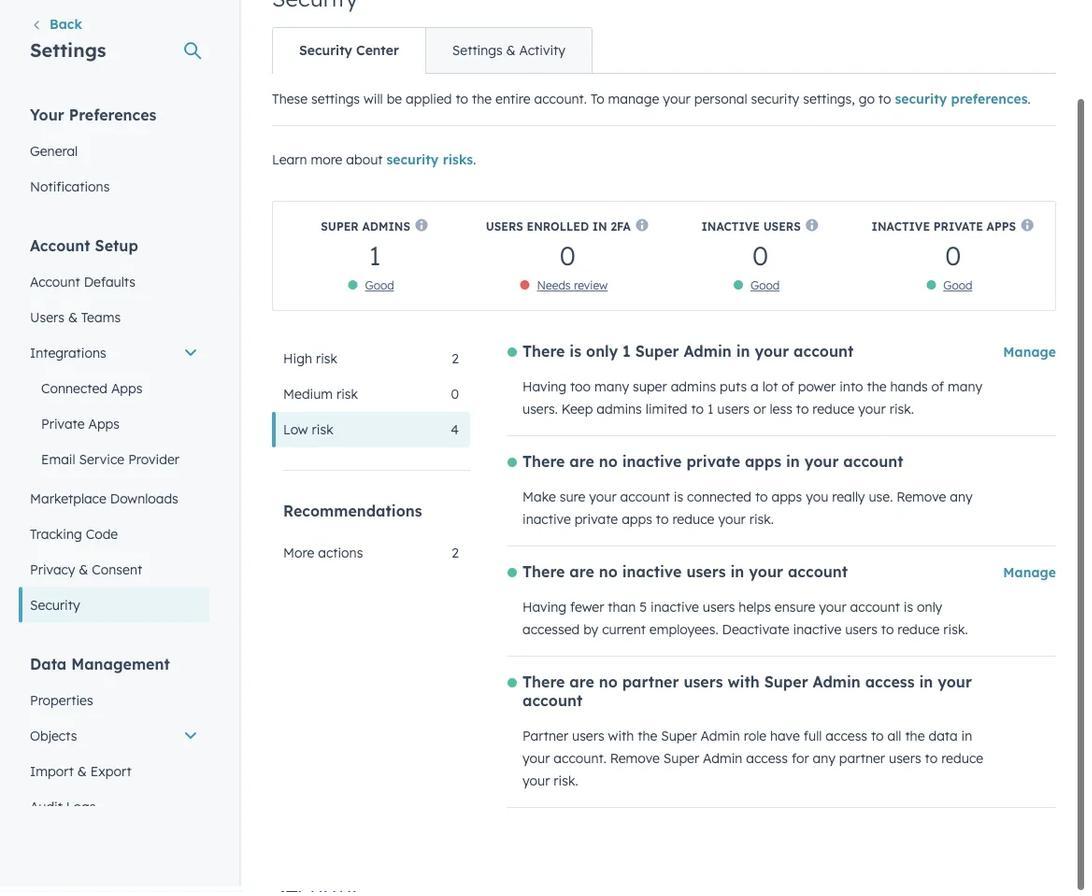 Task type: describe. For each thing, give the bounding box(es) containing it.
current
[[602, 627, 646, 644]]

security for security
[[30, 603, 80, 619]]

general
[[30, 148, 78, 165]]

1 of from the left
[[782, 384, 795, 401]]

& for import
[[77, 769, 87, 785]]

there for there is only 1 super admin in your account
[[523, 348, 565, 367]]

users inside having too many super admins puts a lot of power into the hands of many users. keep admins limited to 1 users or less to reduce your risk.
[[718, 407, 750, 423]]

fewer
[[570, 605, 604, 621]]

risk for medium risk
[[337, 392, 358, 408]]

ensure
[[775, 605, 816, 621]]

account up ensure
[[788, 569, 848, 587]]

users enrolled in 2fa
[[486, 225, 631, 239]]

risk for low risk
[[312, 427, 333, 444]]

inactive for inactive private apps
[[872, 225, 930, 239]]

private inside account setup element
[[41, 421, 85, 438]]

in left 2fa at right top
[[593, 225, 608, 239]]

preferences
[[69, 111, 157, 130]]

& for settings
[[506, 48, 516, 64]]

apps for private apps
[[88, 421, 120, 438]]

only inside having fewer than 5 inactive users helps ensure your account is only accessed by current employees. deactivate inactive users to reduce risk.
[[917, 605, 943, 621]]

low risk
[[283, 427, 333, 444]]

admin up puts
[[684, 348, 732, 367]]

marketplace downloads
[[30, 496, 178, 512]]

account for account setup
[[30, 242, 90, 260]]

0 horizontal spatial security
[[387, 157, 439, 173]]

security for security center
[[299, 48, 352, 64]]

for
[[792, 756, 809, 773]]

& for users
[[68, 315, 78, 331]]

there for there are no inactive private apps in your account
[[523, 458, 565, 477]]

medium risk
[[283, 392, 358, 408]]

apps for connected apps
[[111, 386, 143, 402]]

partner inside there are no partner users with super admin access in your account
[[622, 679, 679, 698]]

good for private
[[944, 284, 973, 298]]

0 vertical spatial private
[[934, 225, 984, 239]]

deactivate
[[722, 627, 790, 644]]

navigation containing security center
[[272, 33, 593, 79]]

2 vertical spatial apps
[[622, 517, 653, 533]]

super inside there are no partner users with super admin access in your account
[[765, 679, 808, 698]]

having too many super admins puts a lot of power into the hands of many users. keep admins limited to 1 users or less to reduce your risk.
[[523, 384, 983, 423]]

objects
[[30, 734, 77, 750]]

account inside make sure your account is connected to apps you really use. remove any inactive private apps to reduce your risk.
[[620, 495, 670, 511]]

remove inside make sure your account is connected to apps you really use. remove any inactive private apps to reduce your risk.
[[897, 495, 947, 511]]

employees.
[[650, 627, 719, 644]]

downloads
[[110, 496, 178, 512]]

will
[[364, 96, 383, 113]]

privacy & consent
[[30, 567, 142, 583]]

privacy
[[30, 567, 75, 583]]

0 horizontal spatial 1
[[369, 245, 381, 277]]

learn
[[272, 157, 307, 173]]

security risks link
[[387, 157, 473, 173]]

puts
[[720, 384, 747, 401]]

access inside there are no partner users with super admin access in your account
[[866, 679, 915, 698]]

needs review
[[537, 284, 608, 298]]

are for there are no inactive private apps in your account
[[570, 458, 594, 477]]

your
[[30, 111, 64, 130]]

personal
[[694, 96, 748, 113]]

consent
[[92, 567, 142, 583]]

enrolled
[[527, 225, 589, 239]]

or
[[754, 407, 766, 423]]

actions
[[318, 551, 363, 567]]

limited
[[646, 407, 688, 423]]

admin left the role
[[701, 734, 740, 750]]

be
[[387, 96, 402, 113]]

inactive private apps
[[872, 225, 1017, 239]]

good button for users
[[751, 284, 780, 298]]

risk. inside having fewer than 5 inactive users helps ensure your account is only accessed by current employees. deactivate inactive users to reduce risk.
[[944, 627, 968, 644]]

in inside the partner users with the super admin role have full access to all the data in your account. remove super admin access for any partner users to reduce your risk.
[[962, 734, 973, 750]]

2 many from the left
[[948, 384, 983, 401]]

low
[[283, 427, 308, 444]]

privacy & consent link
[[19, 558, 209, 593]]

manage
[[608, 96, 660, 113]]

lot
[[763, 384, 778, 401]]

defaults
[[84, 279, 136, 295]]

& for privacy
[[79, 567, 88, 583]]

account up 'use.' on the right of page
[[844, 458, 904, 477]]

0 horizontal spatial .
[[473, 157, 476, 173]]

hands
[[891, 384, 928, 401]]

0 vertical spatial admins
[[671, 384, 716, 401]]

private apps link
[[19, 412, 209, 447]]

good for users
[[751, 284, 780, 298]]

users for users & teams
[[30, 315, 64, 331]]

risk. inside the partner users with the super admin role have full access to all the data in your account. remove super admin access for any partner users to reduce your risk.
[[554, 779, 578, 795]]

there is only 1 super admin in your account
[[523, 348, 854, 367]]

tracking code link
[[19, 522, 209, 558]]

reduce inside having fewer than 5 inactive users helps ensure your account is only accessed by current employees. deactivate inactive users to reduce risk.
[[898, 627, 940, 644]]

properties
[[30, 698, 93, 714]]

0 vertical spatial apps
[[987, 225, 1017, 239]]

account setup element
[[19, 241, 209, 629]]

super
[[633, 384, 667, 401]]

more
[[283, 551, 314, 567]]

good button for private
[[944, 284, 973, 298]]

no for there are no partner users with super admin access in your account
[[599, 679, 618, 698]]

audit logs link
[[19, 795, 209, 831]]

in inside there are no partner users with super admin access in your account
[[920, 679, 933, 698]]

code
[[86, 532, 118, 548]]

2fa
[[611, 225, 631, 239]]

connected
[[687, 495, 752, 511]]

1 horizontal spatial 1
[[623, 348, 631, 367]]

settings & activity link
[[425, 34, 592, 79]]

0 for users
[[753, 245, 769, 277]]

by
[[584, 627, 599, 644]]

connected apps link
[[19, 376, 209, 412]]

really
[[832, 495, 865, 511]]

account setup
[[30, 242, 138, 260]]

risks
[[443, 157, 473, 173]]

about
[[346, 157, 383, 173]]

0 horizontal spatial is
[[570, 348, 582, 367]]

1 horizontal spatial .
[[1028, 96, 1031, 113]]

data
[[30, 661, 67, 679]]

the inside having too many super admins puts a lot of power into the hands of many users. keep admins limited to 1 users or less to reduce your risk.
[[867, 384, 887, 401]]

account inside there are no partner users with super admin access in your account
[[523, 698, 583, 716]]

data
[[929, 734, 958, 750]]

marketplace downloads link
[[19, 487, 209, 522]]

0 vertical spatial account.
[[534, 96, 587, 113]]

private apps
[[41, 421, 120, 438]]

notifications
[[30, 184, 110, 200]]

to inside having fewer than 5 inactive users helps ensure your account is only accessed by current employees. deactivate inactive users to reduce risk.
[[882, 627, 894, 644]]

manage button for there is only 1 super admin in your account
[[1004, 347, 1057, 369]]

there for there are no partner users with super admin access in your account
[[523, 679, 565, 698]]

security center link
[[273, 34, 425, 79]]

import & export link
[[19, 760, 209, 795]]

security center
[[299, 48, 399, 64]]

general link
[[19, 139, 209, 174]]

having for there are no inactive users in your account
[[523, 605, 567, 621]]

account defaults link
[[19, 270, 209, 305]]

back link
[[30, 20, 82, 43]]

entire
[[496, 96, 531, 113]]

super admins
[[321, 225, 410, 239]]

logs
[[66, 805, 96, 821]]

import & export
[[30, 769, 131, 785]]

0 horizontal spatial admins
[[597, 407, 642, 423]]

into
[[840, 384, 864, 401]]

keep
[[562, 407, 593, 423]]

account for account defaults
[[30, 279, 80, 295]]



Task type: locate. For each thing, give the bounding box(es) containing it.
security inside 'link'
[[30, 603, 80, 619]]

1 vertical spatial no
[[599, 569, 618, 587]]

apps left you
[[772, 495, 802, 511]]

0 vertical spatial access
[[866, 679, 915, 698]]

0 vertical spatial security
[[299, 48, 352, 64]]

users inside there are no partner users with super admin access in your account
[[684, 679, 723, 698]]

in down less
[[786, 458, 800, 477]]

1 vertical spatial manage button
[[1004, 568, 1057, 590]]

5
[[640, 605, 647, 621]]

partner down 'current'
[[622, 679, 679, 698]]

1 manage from the top
[[1004, 350, 1057, 366]]

1 vertical spatial .
[[473, 157, 476, 173]]

notifications link
[[19, 174, 209, 210]]

navigation
[[272, 33, 593, 79]]

manage button for there are no inactive users in your account
[[1004, 568, 1057, 590]]

0 down users enrolled in 2fa at the top
[[560, 245, 576, 277]]

account. inside the partner users with the super admin role have full access to all the data in your account. remove super admin access for any partner users to reduce your risk.
[[554, 756, 607, 773]]

good down inactive users
[[751, 284, 780, 298]]

go
[[859, 96, 875, 113]]

setup
[[95, 242, 138, 260]]

management
[[71, 661, 170, 679]]

admins
[[362, 225, 410, 239]]

2
[[452, 356, 459, 373], [452, 551, 459, 567]]

1 inside having too many super admins puts a lot of power into the hands of many users. keep admins limited to 1 users or less to reduce your risk.
[[708, 407, 714, 423]]

1 vertical spatial account
[[30, 279, 80, 295]]

1 vertical spatial partner
[[840, 756, 886, 773]]

1 horizontal spatial partner
[[840, 756, 886, 773]]

2 vertical spatial risk
[[312, 427, 333, 444]]

connected
[[41, 386, 108, 402]]

2 vertical spatial 1
[[708, 407, 714, 423]]

your preferences
[[30, 111, 157, 130]]

partner inside the partner users with the super admin role have full access to all the data in your account. remove super admin access for any partner users to reduce your risk.
[[840, 756, 886, 773]]

inactive down ensure
[[793, 627, 842, 644]]

are up "fewer"
[[570, 569, 594, 587]]

0 vertical spatial manage
[[1004, 350, 1057, 366]]

of right hands
[[932, 384, 945, 401]]

1 vertical spatial having
[[523, 605, 567, 621]]

there inside there are no partner users with super admin access in your account
[[523, 679, 565, 698]]

inactive up employees.
[[651, 605, 699, 621]]

0 vertical spatial manage button
[[1004, 347, 1057, 369]]

settings for settings & activity
[[452, 48, 503, 64]]

& left activity
[[506, 48, 516, 64]]

2 vertical spatial are
[[570, 679, 594, 698]]

partner right for
[[840, 756, 886, 773]]

0 horizontal spatial any
[[813, 756, 836, 773]]

1 horizontal spatial only
[[917, 605, 943, 621]]

center
[[356, 48, 399, 64]]

0 horizontal spatial settings
[[30, 43, 106, 67]]

1 horizontal spatial good button
[[751, 284, 780, 298]]

0 vertical spatial having
[[523, 384, 567, 401]]

account up power
[[794, 348, 854, 367]]

0 vertical spatial remove
[[897, 495, 947, 511]]

security up settings
[[299, 48, 352, 64]]

power
[[798, 384, 836, 401]]

3 are from the top
[[570, 679, 594, 698]]

good down the inactive private apps
[[944, 284, 973, 298]]

2 inactive from the left
[[872, 225, 930, 239]]

recommendations
[[283, 508, 422, 526]]

1 vertical spatial security
[[30, 603, 80, 619]]

0 down inactive users
[[753, 245, 769, 277]]

1 horizontal spatial good
[[751, 284, 780, 298]]

having fewer than 5 inactive users helps ensure your account is only accessed by current employees. deactivate inactive users to reduce risk.
[[523, 605, 968, 644]]

0 horizontal spatial of
[[782, 384, 795, 401]]

with down deactivate
[[728, 679, 760, 698]]

1 vertical spatial any
[[813, 756, 836, 773]]

admins down super
[[597, 407, 642, 423]]

1 vertical spatial only
[[917, 605, 943, 621]]

1 are from the top
[[570, 458, 594, 477]]

is inside having fewer than 5 inactive users helps ensure your account is only accessed by current employees. deactivate inactive users to reduce risk.
[[904, 605, 914, 621]]

4 there from the top
[[523, 679, 565, 698]]

1 account from the top
[[30, 242, 90, 260]]

0 vertical spatial apps
[[745, 458, 782, 477]]

& left teams
[[68, 315, 78, 331]]

high
[[283, 356, 312, 373]]

risk. inside make sure your account is connected to apps you really use. remove any inactive private apps to reduce your risk.
[[750, 517, 774, 533]]

1 vertical spatial apps
[[772, 495, 802, 511]]

1 vertical spatial 1
[[623, 348, 631, 367]]

2 2 from the top
[[452, 551, 459, 567]]

learn more about security risks .
[[272, 157, 476, 173]]

tracking
[[30, 532, 82, 548]]

0 horizontal spatial users
[[30, 315, 64, 331]]

with right partner
[[608, 734, 634, 750]]

1 good button from the left
[[365, 284, 394, 298]]

data management
[[30, 661, 170, 679]]

2 horizontal spatial security
[[895, 96, 947, 113]]

0 horizontal spatial inactive
[[702, 225, 760, 239]]

more
[[311, 157, 343, 173]]

2 account from the top
[[30, 279, 80, 295]]

apps
[[745, 458, 782, 477], [772, 495, 802, 511], [622, 517, 653, 533]]

1 horizontal spatial users
[[486, 225, 524, 239]]

2 vertical spatial is
[[904, 605, 914, 621]]

service
[[79, 457, 125, 473]]

2 manage button from the top
[[1004, 568, 1057, 590]]

security down privacy
[[30, 603, 80, 619]]

than
[[608, 605, 636, 621]]

inactive
[[622, 458, 682, 477], [523, 517, 571, 533], [622, 569, 682, 587], [651, 605, 699, 621], [793, 627, 842, 644]]

with
[[728, 679, 760, 698], [608, 734, 634, 750]]

account defaults
[[30, 279, 136, 295]]

risk right low
[[312, 427, 333, 444]]

no inside there are no partner users with super admin access in your account
[[599, 679, 618, 698]]

1 vertical spatial admins
[[597, 407, 642, 423]]

having
[[523, 384, 567, 401], [523, 605, 567, 621]]

reduce inside the partner users with the super admin role have full access to all the data in your account. remove super admin access for any partner users to reduce your risk.
[[942, 756, 984, 773]]

settings
[[311, 96, 360, 113]]

preferences
[[951, 96, 1028, 113]]

any
[[950, 495, 973, 511], [813, 756, 836, 773]]

settings up entire
[[452, 48, 503, 64]]

0 vertical spatial only
[[586, 348, 618, 367]]

high risk
[[283, 356, 338, 373]]

good button down admins
[[365, 284, 394, 298]]

account up partner
[[523, 698, 583, 716]]

many right hands
[[948, 384, 983, 401]]

a
[[751, 384, 759, 401]]

inactive down limited
[[622, 458, 682, 477]]

2 having from the top
[[523, 605, 567, 621]]

1 there from the top
[[523, 348, 565, 367]]

settings down back
[[30, 43, 106, 67]]

0 horizontal spatial with
[[608, 734, 634, 750]]

good for admins
[[365, 284, 394, 298]]

integrations button
[[19, 341, 209, 376]]

risk right medium
[[337, 392, 358, 408]]

export
[[90, 769, 131, 785]]

private up the connected
[[687, 458, 741, 477]]

1 having from the top
[[523, 384, 567, 401]]

admin
[[684, 348, 732, 367], [813, 679, 861, 698], [701, 734, 740, 750], [703, 756, 743, 773]]

2 horizontal spatial good button
[[944, 284, 973, 298]]

0 horizontal spatial partner
[[622, 679, 679, 698]]

any inside the partner users with the super admin role have full access to all the data in your account. remove super admin access for any partner users to reduce your risk.
[[813, 756, 836, 773]]

0 vertical spatial are
[[570, 458, 594, 477]]

1 horizontal spatial is
[[674, 495, 684, 511]]

admin inside there are no partner users with super admin access in your account
[[813, 679, 861, 698]]

remove inside the partner users with the super admin role have full access to all the data in your account. remove super admin access for any partner users to reduce your risk.
[[610, 756, 660, 773]]

audit
[[30, 805, 63, 821]]

3 no from the top
[[599, 679, 618, 698]]

account.
[[534, 96, 587, 113], [554, 756, 607, 773]]

settings for settings
[[30, 43, 106, 67]]

good button for admins
[[365, 284, 394, 298]]

0 down the inactive private apps
[[946, 245, 962, 277]]

with inside there are no partner users with super admin access in your account
[[728, 679, 760, 698]]

there up make on the bottom of the page
[[523, 458, 565, 477]]

sure
[[560, 495, 586, 511]]

to
[[456, 96, 469, 113], [879, 96, 892, 113], [691, 407, 704, 423], [796, 407, 809, 423], [755, 495, 768, 511], [656, 517, 669, 533], [882, 627, 894, 644], [871, 734, 884, 750], [925, 756, 938, 773]]

0 horizontal spatial many
[[595, 384, 629, 401]]

many right too
[[595, 384, 629, 401]]

are for there are no inactive users in your account
[[570, 569, 594, 587]]

account. left to
[[534, 96, 587, 113]]

2 horizontal spatial good
[[944, 284, 973, 298]]

1 horizontal spatial many
[[948, 384, 983, 401]]

3 good from the left
[[944, 284, 973, 298]]

settings,
[[803, 96, 855, 113]]

good
[[365, 284, 394, 298], [751, 284, 780, 298], [944, 284, 973, 298]]

1 vertical spatial manage
[[1004, 570, 1057, 587]]

any right 'use.' on the right of page
[[950, 495, 973, 511]]

0 for private
[[946, 245, 962, 277]]

having for there is only 1 super admin in your account
[[523, 384, 567, 401]]

& right privacy
[[79, 567, 88, 583]]

applied
[[406, 96, 452, 113]]

0 vertical spatial account
[[30, 242, 90, 260]]

1 good from the left
[[365, 284, 394, 298]]

account right ensure
[[850, 605, 900, 621]]

no for there are no inactive private apps in your account
[[599, 458, 618, 477]]

2 good button from the left
[[751, 284, 780, 298]]

1 horizontal spatial any
[[950, 495, 973, 511]]

inactive inside make sure your account is connected to apps you really use. remove any inactive private apps to reduce your risk.
[[523, 517, 571, 533]]

0 vertical spatial is
[[570, 348, 582, 367]]

full
[[804, 734, 822, 750]]

1 vertical spatial apps
[[111, 386, 143, 402]]

admins up limited
[[671, 384, 716, 401]]

1 no from the top
[[599, 458, 618, 477]]

any right for
[[813, 756, 836, 773]]

admin down there are no partner users with super admin access in your account on the bottom
[[703, 756, 743, 773]]

1 vertical spatial with
[[608, 734, 634, 750]]

there down accessed
[[523, 679, 565, 698]]

security link
[[19, 593, 209, 629]]

0 for enrolled
[[560, 245, 576, 277]]

super
[[321, 225, 359, 239], [635, 348, 679, 367], [765, 679, 808, 698], [661, 734, 697, 750], [664, 756, 700, 773]]

1 horizontal spatial security
[[751, 96, 800, 113]]

account up account defaults
[[30, 242, 90, 260]]

in
[[593, 225, 608, 239], [736, 348, 750, 367], [786, 458, 800, 477], [731, 569, 745, 587], [920, 679, 933, 698], [962, 734, 973, 750]]

1 vertical spatial private
[[41, 421, 85, 438]]

of right lot
[[782, 384, 795, 401]]

connected apps
[[41, 386, 143, 402]]

good button down inactive users
[[751, 284, 780, 298]]

& inside navigation
[[506, 48, 516, 64]]

2 horizontal spatial users
[[764, 225, 801, 239]]

0 up the 4
[[451, 392, 459, 408]]

risk. inside having too many super admins puts a lot of power into the hands of many users. keep admins limited to 1 users or less to reduce your risk.
[[890, 407, 914, 423]]

email
[[41, 457, 75, 473]]

& inside data management element
[[77, 769, 87, 785]]

having up users.
[[523, 384, 567, 401]]

inactive down make on the bottom of the page
[[523, 517, 571, 533]]

admin up 'full'
[[813, 679, 861, 698]]

no for there are no inactive users in your account
[[599, 569, 618, 587]]

your inside having fewer than 5 inactive users helps ensure your account is only accessed by current employees. deactivate inactive users to reduce risk.
[[819, 605, 847, 621]]

1 manage button from the top
[[1004, 347, 1057, 369]]

security
[[299, 48, 352, 64], [30, 603, 80, 619]]

security left risks
[[387, 157, 439, 173]]

2 are from the top
[[570, 569, 594, 587]]

0 vertical spatial private
[[687, 458, 741, 477]]

are for there are no partner users with super admin access in your account
[[570, 679, 594, 698]]

make
[[523, 495, 556, 511]]

reduce inside make sure your account is connected to apps you really use. remove any inactive private apps to reduce your risk.
[[673, 517, 715, 533]]

account right sure
[[620, 495, 670, 511]]

of
[[782, 384, 795, 401], [932, 384, 945, 401]]

make sure your account is connected to apps you really use. remove any inactive private apps to reduce your risk.
[[523, 495, 973, 533]]

in up puts
[[736, 348, 750, 367]]

1 horizontal spatial admins
[[671, 384, 716, 401]]

there up users.
[[523, 348, 565, 367]]

1 horizontal spatial of
[[932, 384, 945, 401]]

are down by
[[570, 679, 594, 698]]

there for there are no inactive users in your account
[[523, 569, 565, 587]]

1 horizontal spatial inactive
[[872, 225, 930, 239]]

good button down the inactive private apps
[[944, 284, 973, 298]]

having up accessed
[[523, 605, 567, 621]]

2 no from the top
[[599, 569, 618, 587]]

partner
[[622, 679, 679, 698], [840, 756, 886, 773]]

1 vertical spatial is
[[674, 495, 684, 511]]

2 vertical spatial apps
[[88, 421, 120, 438]]

0 vertical spatial partner
[[622, 679, 679, 698]]

is inside make sure your account is connected to apps you really use. remove any inactive private apps to reduce your risk.
[[674, 495, 684, 511]]

private inside make sure your account is connected to apps you really use. remove any inactive private apps to reduce your risk.
[[575, 517, 618, 533]]

account inside "link"
[[30, 279, 80, 295]]

0 vertical spatial any
[[950, 495, 973, 511]]

2 vertical spatial no
[[599, 679, 618, 698]]

users inside account setup element
[[30, 315, 64, 331]]

your preferences element
[[19, 110, 209, 210]]

2 vertical spatial access
[[746, 756, 788, 773]]

security right go
[[895, 96, 947, 113]]

marketplace
[[30, 496, 106, 512]]

2 for high risk
[[452, 356, 459, 373]]

1 vertical spatial access
[[826, 734, 868, 750]]

these
[[272, 96, 308, 113]]

1 horizontal spatial settings
[[452, 48, 503, 64]]

0 horizontal spatial private
[[41, 421, 85, 438]]

0 vertical spatial no
[[599, 458, 618, 477]]

inactive users
[[702, 225, 801, 239]]

risk right high
[[316, 356, 338, 373]]

in up data
[[920, 679, 933, 698]]

reduce inside having too many super admins puts a lot of power into the hands of many users. keep admins limited to 1 users or less to reduce your risk.
[[813, 407, 855, 423]]

1 vertical spatial account.
[[554, 756, 607, 773]]

2 horizontal spatial 1
[[708, 407, 714, 423]]

1 vertical spatial private
[[575, 517, 618, 533]]

1 2 from the top
[[452, 356, 459, 373]]

email service provider link
[[19, 447, 209, 483]]

4
[[451, 427, 459, 444]]

1 horizontal spatial security
[[299, 48, 352, 64]]

1 horizontal spatial private
[[934, 225, 984, 239]]

inactive up 5
[[622, 569, 682, 587]]

email service provider
[[41, 457, 180, 473]]

0 vertical spatial 2
[[452, 356, 459, 373]]

role
[[744, 734, 767, 750]]

account inside having fewer than 5 inactive users helps ensure your account is only accessed by current employees. deactivate inactive users to reduce risk.
[[850, 605, 900, 621]]

review
[[574, 284, 608, 298]]

in up helps on the bottom of page
[[731, 569, 745, 587]]

in right data
[[962, 734, 973, 750]]

private down sure
[[575, 517, 618, 533]]

3 there from the top
[[523, 569, 565, 587]]

medium
[[283, 392, 333, 408]]

0 vertical spatial .
[[1028, 96, 1031, 113]]

1 horizontal spatial with
[[728, 679, 760, 698]]

are up sure
[[570, 458, 594, 477]]

2 for more actions
[[452, 551, 459, 567]]

account
[[794, 348, 854, 367], [844, 458, 904, 477], [620, 495, 670, 511], [788, 569, 848, 587], [850, 605, 900, 621], [523, 698, 583, 716]]

risk for high risk
[[316, 356, 338, 373]]

3 good button from the left
[[944, 284, 973, 298]]

access right 'full'
[[826, 734, 868, 750]]

0 vertical spatial with
[[728, 679, 760, 698]]

0 vertical spatial risk
[[316, 356, 338, 373]]

2 there from the top
[[523, 458, 565, 477]]

you
[[806, 495, 829, 511]]

access up all
[[866, 679, 915, 698]]

0 horizontal spatial remove
[[610, 756, 660, 773]]

0 horizontal spatial private
[[575, 517, 618, 533]]

many
[[595, 384, 629, 401], [948, 384, 983, 401]]

1 vertical spatial are
[[570, 569, 594, 587]]

2 good from the left
[[751, 284, 780, 298]]

apps up make sure your account is connected to apps you really use. remove any inactive private apps to reduce your risk.
[[745, 458, 782, 477]]

is
[[570, 348, 582, 367], [674, 495, 684, 511], [904, 605, 914, 621]]

0 horizontal spatial good
[[365, 284, 394, 298]]

0 vertical spatial 1
[[369, 245, 381, 277]]

access down the role
[[746, 756, 788, 773]]

users for users enrolled in 2fa
[[486, 225, 524, 239]]

2 of from the left
[[932, 384, 945, 401]]

teams
[[81, 315, 121, 331]]

0 horizontal spatial only
[[586, 348, 618, 367]]

2 manage from the top
[[1004, 570, 1057, 587]]

partner
[[523, 734, 569, 750]]

inactive for inactive users
[[702, 225, 760, 239]]

account up users & teams
[[30, 279, 80, 295]]

your inside there are no partner users with super admin access in your account
[[938, 679, 972, 698]]

settings & activity
[[452, 48, 566, 64]]

are inside there are no partner users with super admin access in your account
[[570, 679, 594, 698]]

& left export
[[77, 769, 87, 785]]

your inside having too many super admins puts a lot of power into the hands of many users. keep admins limited to 1 users or less to reduce your risk.
[[859, 407, 886, 423]]

1 vertical spatial 2
[[452, 551, 459, 567]]

security left settings,
[[751, 96, 800, 113]]

helps
[[739, 605, 771, 621]]

manage for there are no inactive users in your account
[[1004, 570, 1057, 587]]

users & teams link
[[19, 305, 209, 341]]

there up accessed
[[523, 569, 565, 587]]

having inside having too many super admins puts a lot of power into the hands of many users. keep admins limited to 1 users or less to reduce your risk.
[[523, 384, 567, 401]]

good button
[[365, 284, 394, 298], [751, 284, 780, 298], [944, 284, 973, 298]]

account. down partner
[[554, 756, 607, 773]]

any inside make sure your account is connected to apps you really use. remove any inactive private apps to reduce your risk.
[[950, 495, 973, 511]]

objects button
[[19, 724, 209, 760]]

2 horizontal spatial is
[[904, 605, 914, 621]]

1 vertical spatial risk
[[337, 392, 358, 408]]

having inside having fewer than 5 inactive users helps ensure your account is only accessed by current employees. deactivate inactive users to reduce risk.
[[523, 605, 567, 621]]

manage for there is only 1 super admin in your account
[[1004, 350, 1057, 366]]

provider
[[128, 457, 180, 473]]

1 horizontal spatial remove
[[897, 495, 947, 511]]

data management element
[[19, 660, 209, 831]]

1 many from the left
[[595, 384, 629, 401]]

1 inactive from the left
[[702, 225, 760, 239]]

apps up there are no inactive users in your account
[[622, 517, 653, 533]]

there
[[523, 348, 565, 367], [523, 458, 565, 477], [523, 569, 565, 587], [523, 679, 565, 698]]

apps
[[987, 225, 1017, 239], [111, 386, 143, 402], [88, 421, 120, 438]]

too
[[570, 384, 591, 401]]

0 horizontal spatial security
[[30, 603, 80, 619]]

with inside the partner users with the super admin role have full access to all the data in your account. remove super admin access for any partner users to reduce your risk.
[[608, 734, 634, 750]]

1 horizontal spatial private
[[687, 458, 741, 477]]

good down admins
[[365, 284, 394, 298]]



Task type: vqa. For each thing, say whether or not it's contained in the screenshot.


